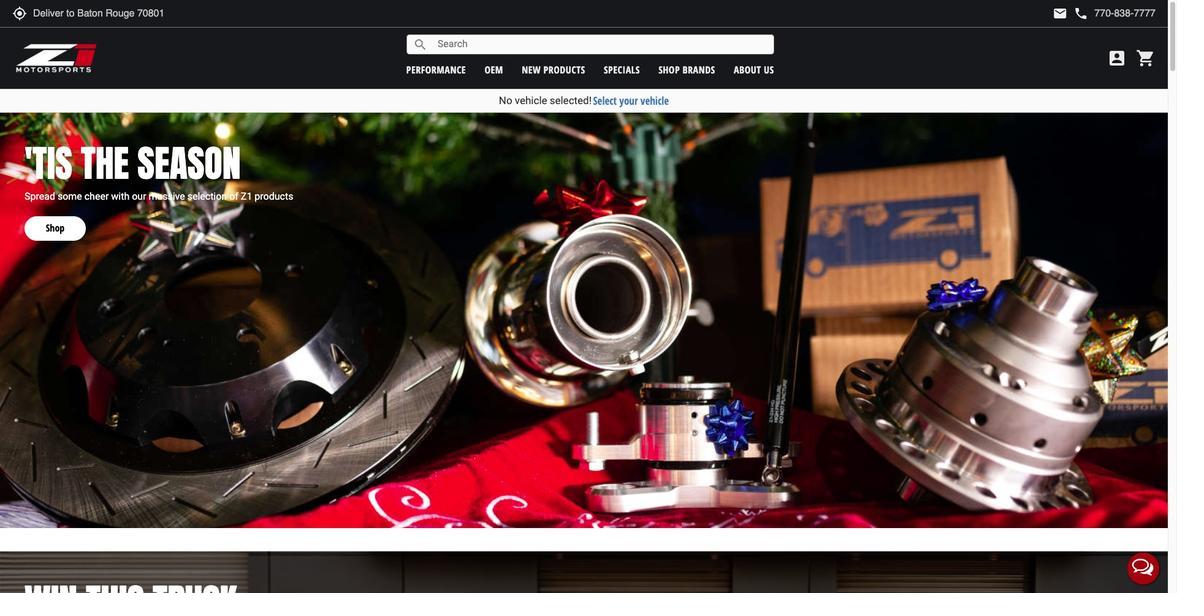 Task type: vqa. For each thing, say whether or not it's contained in the screenshot.
z1 image
no



Task type: describe. For each thing, give the bounding box(es) containing it.
performance
[[406, 63, 466, 76]]

about
[[734, 63, 761, 76]]

Search search field
[[428, 35, 774, 54]]

select
[[593, 94, 617, 108]]

specials link
[[604, 63, 640, 76]]

shop brands link
[[659, 63, 716, 76]]

mail phone
[[1053, 6, 1089, 21]]

z1 motorsports logo image
[[15, 43, 98, 74]]

some
[[58, 191, 82, 202]]

shopping_cart link
[[1133, 48, 1156, 68]]

no vehicle selected! select your vehicle
[[499, 94, 669, 108]]

shop link
[[25, 204, 86, 241]]

oem
[[485, 63, 503, 76]]

my_location
[[12, 6, 27, 21]]

vehicle inside no vehicle selected! select your vehicle
[[515, 94, 547, 107]]

your
[[620, 94, 638, 108]]

mail
[[1053, 6, 1068, 21]]

no
[[499, 94, 512, 107]]

new products link
[[522, 63, 585, 76]]

brands
[[683, 63, 716, 76]]

products inside 'tis the season spread some cheer with our massive selection of z1 products
[[255, 191, 293, 202]]

specials
[[604, 63, 640, 76]]

oem link
[[485, 63, 503, 76]]

shop for shop
[[46, 221, 65, 235]]

of
[[229, 191, 238, 202]]

1 horizontal spatial products
[[544, 63, 585, 76]]

shop for shop brands
[[659, 63, 680, 76]]

mail link
[[1053, 6, 1068, 21]]



Task type: locate. For each thing, give the bounding box(es) containing it.
new
[[522, 63, 541, 76]]

0 horizontal spatial vehicle
[[515, 94, 547, 107]]

us
[[764, 63, 774, 76]]

the
[[81, 136, 129, 191]]

with
[[111, 191, 130, 202]]

shop
[[659, 63, 680, 76], [46, 221, 65, 235]]

shop left brands
[[659, 63, 680, 76]]

massive
[[149, 191, 185, 202]]

1 horizontal spatial shop
[[659, 63, 680, 76]]

0 vertical spatial shop
[[659, 63, 680, 76]]

vehicle right no
[[515, 94, 547, 107]]

shop inside the shop 'link'
[[46, 221, 65, 235]]

phone link
[[1074, 6, 1156, 21]]

spread
[[25, 191, 55, 202]]

vehicle right your
[[641, 94, 669, 108]]

0 vertical spatial products
[[544, 63, 585, 76]]

shop brands
[[659, 63, 716, 76]]

about us
[[734, 63, 774, 76]]

new products
[[522, 63, 585, 76]]

selection
[[187, 191, 227, 202]]

1 vertical spatial products
[[255, 191, 293, 202]]

select your vehicle link
[[593, 94, 669, 108]]

vehicle
[[641, 94, 669, 108], [515, 94, 547, 107]]

1 vertical spatial shop
[[46, 221, 65, 235]]

products up selected!
[[544, 63, 585, 76]]

1 horizontal spatial vehicle
[[641, 94, 669, 108]]

z1
[[241, 191, 252, 202]]

performance link
[[406, 63, 466, 76]]

0 horizontal spatial products
[[255, 191, 293, 202]]

our
[[132, 191, 146, 202]]

search
[[413, 37, 428, 52]]

account_box link
[[1104, 48, 1130, 68]]

phone
[[1074, 6, 1089, 21]]

cheer
[[84, 191, 109, 202]]

shop down some
[[46, 221, 65, 235]]

win this truck shop now to get automatically entered before it's too late. image
[[0, 552, 1168, 594]]

season
[[138, 136, 241, 191]]

account_box
[[1108, 48, 1127, 68]]

about us link
[[734, 63, 774, 76]]

0 horizontal spatial shop
[[46, 221, 65, 235]]

'tis the season spread some cheer with our massive selection of z1 products image
[[0, 113, 1168, 528]]

'tis
[[25, 136, 72, 191]]

selected!
[[550, 94, 592, 107]]

products right z1
[[255, 191, 293, 202]]

shopping_cart
[[1136, 48, 1156, 68]]

products
[[544, 63, 585, 76], [255, 191, 293, 202]]

'tis the season spread some cheer with our massive selection of z1 products
[[25, 136, 293, 202]]



